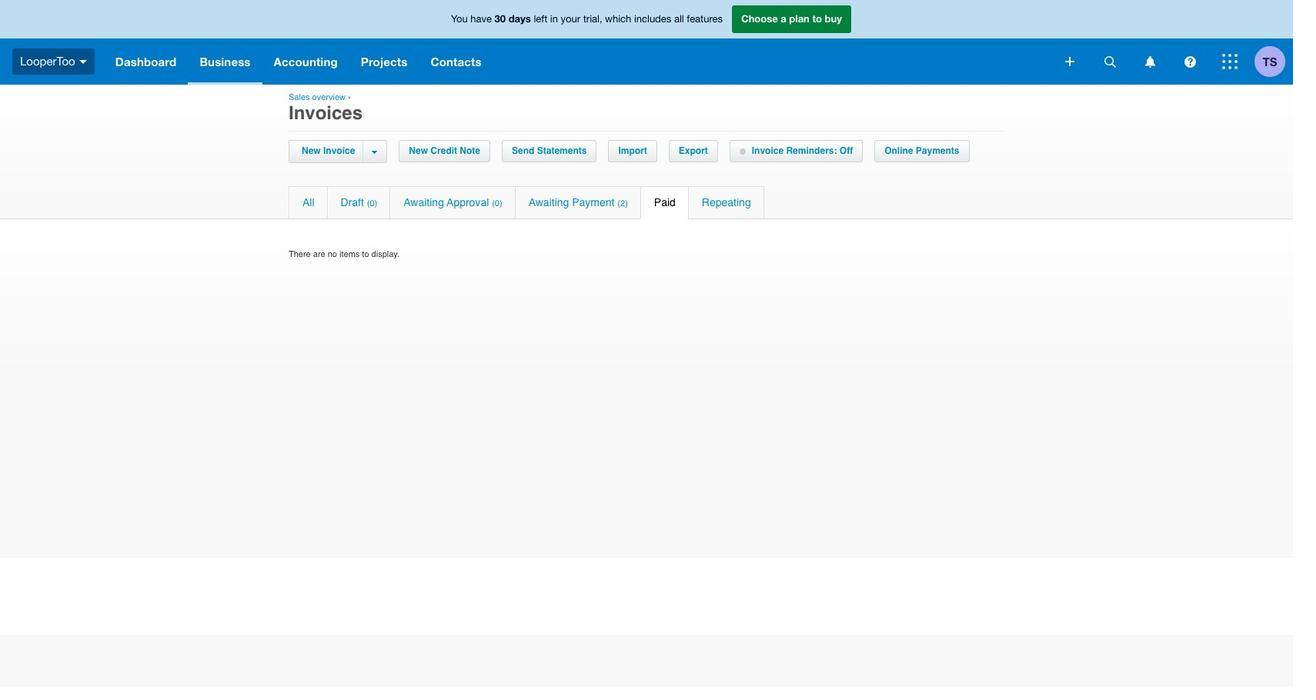 Task type: describe. For each thing, give the bounding box(es) containing it.
sales
[[289, 92, 310, 102]]

1 horizontal spatial svg image
[[1065, 57, 1075, 66]]

accounting button
[[262, 38, 349, 85]]

sales overview › invoices
[[289, 92, 363, 124]]

off
[[840, 146, 853, 156]]

loopertoo button
[[0, 38, 104, 85]]

choose
[[741, 13, 778, 25]]

all
[[303, 196, 315, 209]]

all
[[674, 13, 684, 25]]

new credit note link
[[400, 141, 490, 162]]

awaiting approval (0)
[[404, 196, 502, 209]]

there
[[289, 249, 311, 259]]

are
[[313, 249, 325, 259]]

contacts
[[431, 55, 482, 69]]

statements
[[537, 146, 587, 156]]

in
[[550, 13, 558, 25]]

paid
[[654, 196, 676, 209]]

(0) inside draft (0)
[[367, 199, 377, 209]]

awaiting for awaiting approval
[[404, 196, 444, 209]]

payment
[[572, 196, 615, 209]]

paid link
[[641, 187, 688, 219]]

send
[[512, 146, 535, 156]]

invoice reminders:                                  off link
[[730, 141, 862, 162]]

new invoice link
[[298, 141, 363, 162]]

export link
[[670, 141, 717, 162]]

you
[[451, 13, 468, 25]]

awaiting payment (2)
[[529, 196, 628, 209]]

banner containing ts
[[0, 0, 1293, 85]]

have
[[471, 13, 492, 25]]

display.
[[372, 249, 400, 259]]

ts
[[1263, 54, 1278, 68]]

features
[[687, 13, 723, 25]]

1 horizontal spatial to
[[813, 13, 822, 25]]

note
[[460, 146, 480, 156]]

plan
[[789, 13, 810, 25]]

draft (0)
[[341, 196, 377, 209]]

repeating
[[702, 196, 751, 209]]

left
[[534, 13, 548, 25]]

invoices
[[289, 102, 363, 124]]

items
[[340, 249, 360, 259]]

loopertoo
[[20, 54, 75, 68]]

import link
[[609, 141, 656, 162]]

sales overview link
[[289, 92, 346, 102]]

includes
[[634, 13, 672, 25]]

draft
[[341, 196, 364, 209]]

days
[[509, 13, 531, 25]]

30
[[495, 13, 506, 25]]



Task type: vqa. For each thing, say whether or not it's contained in the screenshot.
Demo
no



Task type: locate. For each thing, give the bounding box(es) containing it.
reminders:
[[786, 146, 837, 156]]

to
[[813, 13, 822, 25], [362, 249, 369, 259]]

new for new credit note
[[409, 146, 428, 156]]

awaiting left the approval
[[404, 196, 444, 209]]

awaiting
[[404, 196, 444, 209], [529, 196, 569, 209]]

your
[[561, 13, 581, 25]]

svg image inside loopertoo popup button
[[79, 60, 87, 64]]

buy
[[825, 13, 842, 25]]

to left buy
[[813, 13, 822, 25]]

projects
[[361, 55, 408, 69]]

dashboard link
[[104, 38, 188, 85]]

2 invoice from the left
[[752, 146, 784, 156]]

which
[[605, 13, 632, 25]]

export
[[679, 146, 708, 156]]

payments
[[916, 146, 960, 156]]

invoice
[[323, 146, 355, 156], [752, 146, 784, 156]]

invoice down invoices
[[323, 146, 355, 156]]

overview
[[312, 92, 346, 102]]

contacts button
[[419, 38, 493, 85]]

import
[[619, 146, 647, 156]]

(2)
[[618, 199, 628, 209]]

send statements link
[[503, 141, 596, 162]]

credit
[[431, 146, 457, 156]]

0 horizontal spatial to
[[362, 249, 369, 259]]

new invoice
[[302, 146, 355, 156]]

new left credit
[[409, 146, 428, 156]]

invoice inside new invoice link
[[323, 146, 355, 156]]

repeating link
[[689, 187, 764, 219]]

online payments link
[[875, 141, 969, 162]]

invoice inside invoice reminders:                                  off link
[[752, 146, 784, 156]]

1 invoice from the left
[[323, 146, 355, 156]]

2 (0) from the left
[[492, 199, 502, 209]]

›
[[348, 92, 351, 102]]

1 vertical spatial to
[[362, 249, 369, 259]]

2 awaiting from the left
[[529, 196, 569, 209]]

1 horizontal spatial (0)
[[492, 199, 502, 209]]

banner
[[0, 0, 1293, 85]]

awaiting left payment
[[529, 196, 569, 209]]

to right items
[[362, 249, 369, 259]]

new down invoices
[[302, 146, 321, 156]]

1 new from the left
[[302, 146, 321, 156]]

there are no items to display.
[[289, 249, 400, 259]]

(0) inside awaiting approval (0)
[[492, 199, 502, 209]]

send statements
[[512, 146, 587, 156]]

new
[[302, 146, 321, 156], [409, 146, 428, 156]]

a
[[781, 13, 787, 25]]

1 awaiting from the left
[[404, 196, 444, 209]]

trial,
[[583, 13, 602, 25]]

0 horizontal spatial new
[[302, 146, 321, 156]]

accounting
[[274, 55, 338, 69]]

0 horizontal spatial (0)
[[367, 199, 377, 209]]

approval
[[447, 196, 489, 209]]

0 vertical spatial to
[[813, 13, 822, 25]]

business button
[[188, 38, 262, 85]]

you have 30 days left in your trial, which includes all features
[[451, 13, 723, 25]]

ts button
[[1255, 38, 1293, 85]]

all link
[[289, 187, 327, 219]]

1 horizontal spatial new
[[409, 146, 428, 156]]

0 horizontal spatial invoice
[[323, 146, 355, 156]]

projects button
[[349, 38, 419, 85]]

business
[[200, 55, 251, 69]]

svg image
[[1065, 57, 1075, 66], [79, 60, 87, 64]]

1 horizontal spatial invoice
[[752, 146, 784, 156]]

1 horizontal spatial awaiting
[[529, 196, 569, 209]]

no
[[328, 249, 337, 259]]

new for new invoice
[[302, 146, 321, 156]]

new credit note
[[409, 146, 480, 156]]

invoice left 'reminders:'
[[752, 146, 784, 156]]

0 horizontal spatial awaiting
[[404, 196, 444, 209]]

awaiting for awaiting payment
[[529, 196, 569, 209]]

online payments
[[885, 146, 960, 156]]

online
[[885, 146, 913, 156]]

(0)
[[367, 199, 377, 209], [492, 199, 502, 209]]

choose a plan to buy
[[741, 13, 842, 25]]

2 new from the left
[[409, 146, 428, 156]]

(0) right draft
[[367, 199, 377, 209]]

invoice reminders:                                  off
[[752, 146, 853, 156]]

dashboard
[[115, 55, 177, 69]]

(0) right the approval
[[492, 199, 502, 209]]

1 (0) from the left
[[367, 199, 377, 209]]

svg image
[[1223, 54, 1238, 69], [1104, 56, 1116, 67], [1145, 56, 1155, 67], [1184, 56, 1196, 67]]

0 horizontal spatial svg image
[[79, 60, 87, 64]]



